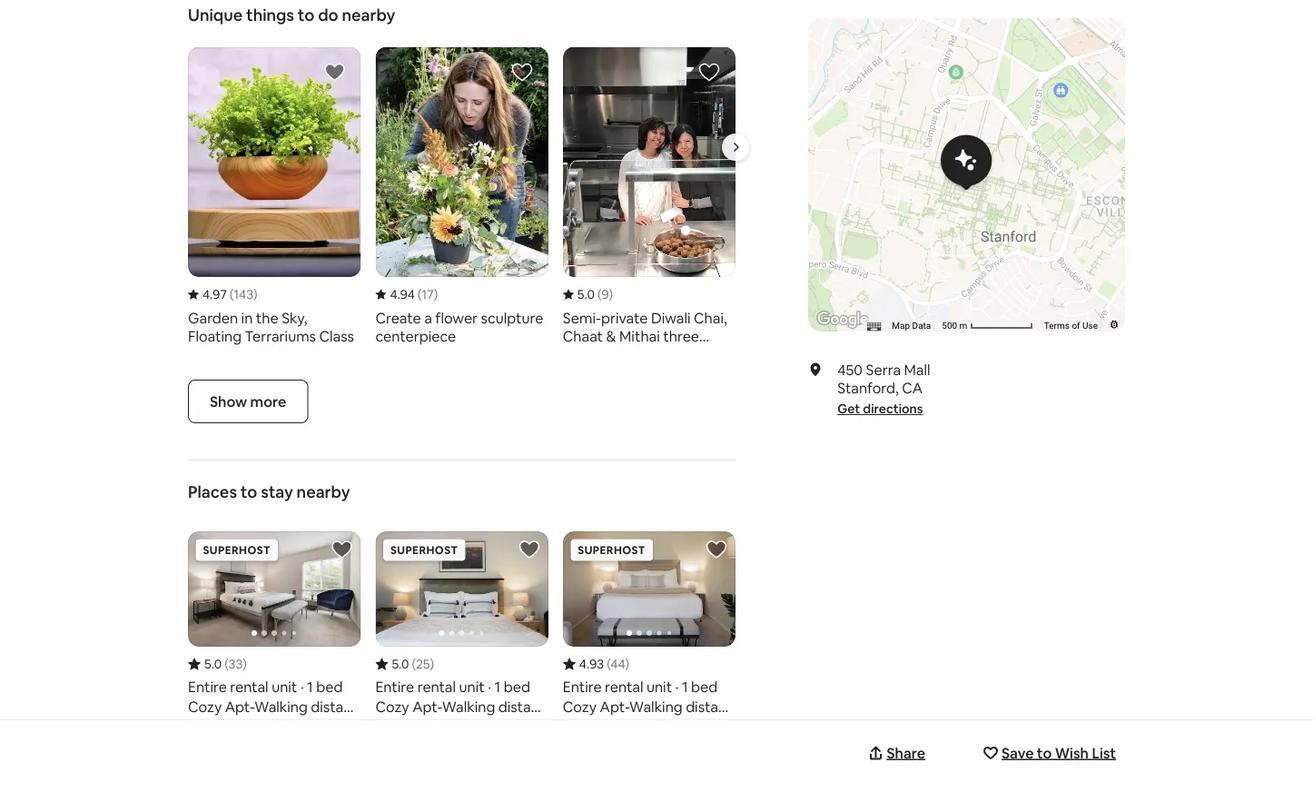 Task type: describe. For each thing, give the bounding box(es) containing it.
entire rental unit for 33
[[188, 677, 297, 696]]

rating 4.97 out of 5; 143 reviews image
[[188, 286, 258, 303]]

data
[[913, 320, 932, 331]]

add listing to a list image for 4.93 ( 44 )
[[706, 539, 728, 561]]

share button
[[865, 735, 935, 771]]

serra
[[866, 360, 901, 379]]

entire for 5.0 ( 25 )
[[376, 677, 415, 696]]

map data button
[[893, 319, 932, 332]]

ca
[[902, 378, 923, 397]]

9
[[602, 286, 609, 303]]

show
[[210, 392, 247, 411]]

4.94 ( 17 )
[[390, 286, 438, 303]]

5.0 for 5.0 ( 9 )
[[578, 286, 595, 303]]

entire for 4.93 ( 44 )
[[563, 677, 602, 696]]

report errors in the road map or imagery to google image
[[1109, 319, 1120, 330]]

create a flower sculpture centerpiece group
[[376, 47, 549, 351]]

terms
[[1045, 320, 1070, 331]]

show more link
[[188, 380, 308, 424]]

0 vertical spatial nearby
[[342, 4, 396, 25]]

save this experience image for 4.94 ( 17 )
[[511, 61, 533, 83]]

1 bed for 5.0 ( 25 )
[[495, 677, 531, 696]]

rental for 5.0 ( 33 )
[[230, 677, 269, 696]]

list
[[1092, 744, 1117, 762]]

more
[[250, 392, 287, 411]]

4.94
[[390, 286, 415, 303]]

unique
[[188, 4, 243, 25]]

google image
[[813, 308, 873, 332]]

bed for 4.93 ( 44 )
[[692, 677, 718, 696]]

wish
[[1055, 744, 1089, 762]]

450 serra mall stanford, ca get directions
[[838, 360, 931, 417]]

( for 17
[[418, 286, 422, 303]]

bed for 5.0 ( 33 )
[[316, 677, 343, 696]]

show more
[[210, 392, 287, 411]]

keyboard shortcuts image
[[867, 322, 882, 331]]

5.0 for 5.0 ( 25 )
[[392, 656, 409, 672]]

terms of use link
[[1045, 320, 1099, 331]]

1 bed for 5.0 ( 33 )
[[307, 677, 343, 696]]

entire rental unit for 25
[[376, 677, 485, 696]]

) for 5.0 ( 9 )
[[609, 286, 613, 303]]

4.93 ( 44 )
[[580, 656, 630, 672]]

add listing to a list image for 5.0 ( 25 )
[[519, 539, 540, 561]]

rating 5.0 out of 5; 33 reviews image
[[188, 656, 247, 672]]

44
[[611, 656, 625, 672]]

unit for 4.93 ( 44 )
[[647, 677, 673, 696]]

500 m button
[[937, 319, 1039, 332]]

1 horizontal spatial to
[[298, 4, 315, 25]]

get directions link
[[838, 401, 924, 417]]

rating 5.0 out of 5; 9 reviews image
[[563, 286, 613, 303]]

unique things to do nearby
[[188, 4, 396, 25]]

1 for 5.0 ( 25 )
[[495, 677, 501, 696]]

next image
[[731, 142, 742, 152]]

add listing to a list image for 5.0 ( 33 )
[[331, 539, 353, 561]]

4.97 ( 143 )
[[203, 286, 258, 303]]

1 for 5.0 ( 33 )
[[307, 677, 313, 696]]

use
[[1083, 320, 1099, 331]]

garden in the sky, floating terrariums class group
[[188, 47, 361, 351]]

save to wish list
[[1002, 744, 1117, 762]]

save
[[1002, 744, 1034, 762]]

directions
[[863, 401, 924, 417]]

143
[[234, 286, 253, 303]]

25
[[416, 656, 430, 672]]

map region
[[757, 0, 1222, 490]]

2 group from the left
[[376, 532, 549, 720]]

rental for 4.93 ( 44 )
[[605, 677, 644, 696]]

unit for 5.0 ( 25 )
[[459, 677, 485, 696]]

m
[[960, 320, 968, 331]]



Task type: locate. For each thing, give the bounding box(es) containing it.
5.0 ( 33 )
[[204, 656, 247, 672]]

2 rental from the left
[[418, 677, 456, 696]]

1 horizontal spatial unit
[[459, 677, 485, 696]]

places
[[188, 482, 237, 503]]

2 entire from the left
[[376, 677, 415, 696]]

5.0 ( 9 )
[[578, 286, 613, 303]]

nearby
[[342, 4, 396, 25], [297, 482, 350, 503]]

save this experience image inside create a flower sculpture centerpiece group
[[511, 61, 533, 83]]

1 bed
[[307, 677, 343, 696], [495, 677, 531, 696], [682, 677, 718, 696]]

entire rental unit down "25"
[[376, 677, 485, 696]]

2 vertical spatial to
[[1037, 744, 1052, 762]]

5.0 left 33
[[204, 656, 222, 672]]

1
[[307, 677, 313, 696], [495, 677, 501, 696], [682, 677, 688, 696]]

1 horizontal spatial add listing to a list image
[[519, 539, 540, 561]]

rental for 5.0 ( 25 )
[[418, 677, 456, 696]]

rental down "25"
[[418, 677, 456, 696]]

2 entire rental unit from the left
[[376, 677, 485, 696]]

5.0 left "25"
[[392, 656, 409, 672]]

) for 4.94 ( 17 )
[[434, 286, 438, 303]]

1 horizontal spatial rental
[[418, 677, 456, 696]]

entire rental unit down 44
[[563, 677, 673, 696]]

entire down rating 5.0 out of 5; 33 reviews image
[[188, 677, 227, 696]]

1 1 from the left
[[307, 677, 313, 696]]

rental down 33
[[230, 677, 269, 696]]

( for 33
[[225, 656, 229, 672]]

unit for 5.0 ( 33 )
[[272, 677, 297, 696]]

3 add listing to a list image from the left
[[706, 539, 728, 561]]

1 for 4.93 ( 44 )
[[682, 677, 688, 696]]

map data
[[893, 320, 932, 331]]

save this experience image
[[324, 61, 346, 83]]

2 horizontal spatial add listing to a list image
[[706, 539, 728, 561]]

( for 143
[[230, 286, 234, 303]]

1 rental from the left
[[230, 677, 269, 696]]

1 horizontal spatial group
[[376, 532, 549, 720]]

3 1 bed from the left
[[682, 677, 718, 696]]

save this experience image for 5.0 ( 9 )
[[699, 61, 721, 83]]

rental
[[230, 677, 269, 696], [418, 677, 456, 696], [605, 677, 644, 696]]

to inside button
[[1037, 744, 1052, 762]]

( for 25
[[412, 656, 416, 672]]

1 entire from the left
[[188, 677, 227, 696]]

to
[[298, 4, 315, 25], [241, 482, 258, 503], [1037, 744, 1052, 762]]

5.0 for 5.0 ( 33 )
[[204, 656, 222, 672]]

rental down 44
[[605, 677, 644, 696]]

500
[[942, 320, 958, 331]]

1 add listing to a list image from the left
[[331, 539, 353, 561]]

2 add listing to a list image from the left
[[519, 539, 540, 561]]

( for 9
[[598, 286, 602, 303]]

( inside create a flower sculpture centerpiece group
[[418, 286, 422, 303]]

( inside garden in the sky, floating terrariums class group
[[230, 286, 234, 303]]

1 horizontal spatial save this experience image
[[699, 61, 721, 83]]

save to wish list button
[[980, 735, 1126, 771]]

500 m
[[942, 320, 970, 331]]

5.0 ( 25 )
[[392, 656, 434, 672]]

1 vertical spatial nearby
[[297, 482, 350, 503]]

) for 5.0 ( 25 )
[[430, 656, 434, 672]]

2 horizontal spatial 1
[[682, 677, 688, 696]]

3 bed from the left
[[692, 677, 718, 696]]

semi-private diwali chai, chaat & mithai three course meal group
[[563, 47, 736, 351]]

save this experience image
[[511, 61, 533, 83], [699, 61, 721, 83]]

2 horizontal spatial 5.0
[[578, 286, 595, 303]]

terms of use
[[1045, 320, 1099, 331]]

0 horizontal spatial add listing to a list image
[[331, 539, 353, 561]]

) for 5.0 ( 33 )
[[243, 656, 247, 672]]

image 1 out of 30 total images of this place image
[[250, 631, 300, 647], [250, 631, 300, 647], [437, 631, 487, 647], [437, 631, 487, 647], [625, 631, 675, 647], [625, 631, 675, 647]]

2 horizontal spatial entire rental unit
[[563, 677, 673, 696]]

3 unit from the left
[[647, 677, 673, 696]]

unit
[[272, 677, 297, 696], [459, 677, 485, 696], [647, 677, 673, 696]]

entire rental unit
[[188, 677, 297, 696], [376, 677, 485, 696], [563, 677, 673, 696]]

1 horizontal spatial 1 bed
[[495, 677, 531, 696]]

1 vertical spatial to
[[241, 482, 258, 503]]

2 1 bed from the left
[[495, 677, 531, 696]]

17
[[422, 286, 434, 303]]

1 bed from the left
[[316, 677, 343, 696]]

of
[[1073, 320, 1081, 331]]

3 group from the left
[[563, 532, 736, 720]]

( for 44
[[607, 656, 611, 672]]

2 horizontal spatial entire
[[563, 677, 602, 696]]

stanford,
[[838, 378, 899, 397]]

1 horizontal spatial 1
[[495, 677, 501, 696]]

1 save this experience image from the left
[[511, 61, 533, 83]]

rating 4.94 out of 5; 17 reviews image
[[376, 286, 438, 303]]

1 entire rental unit from the left
[[188, 677, 297, 696]]

5.0
[[578, 286, 595, 303], [204, 656, 222, 672], [392, 656, 409, 672]]

3 rental from the left
[[605, 677, 644, 696]]

1 horizontal spatial entire rental unit
[[376, 677, 485, 696]]

1 bed for 4.93 ( 44 )
[[682, 677, 718, 696]]

save this experience image inside semi-private diwali chai, chaat & mithai three course meal 'group'
[[699, 61, 721, 83]]

do
[[318, 4, 339, 25]]

0 horizontal spatial rental
[[230, 677, 269, 696]]

(
[[230, 286, 234, 303], [418, 286, 422, 303], [598, 286, 602, 303], [225, 656, 229, 672], [412, 656, 416, 672], [607, 656, 611, 672]]

entire rental unit for 44
[[563, 677, 673, 696]]

1 horizontal spatial bed
[[504, 677, 531, 696]]

( inside semi-private diwali chai, chaat & mithai three course meal 'group'
[[598, 286, 602, 303]]

bed for 5.0 ( 25 )
[[504, 677, 531, 696]]

0 vertical spatial to
[[298, 4, 315, 25]]

map
[[893, 320, 911, 331]]

rating 4.93 out of 5; 44 reviews image
[[563, 656, 630, 672]]

2 horizontal spatial 1 bed
[[682, 677, 718, 696]]

2 save this experience image from the left
[[699, 61, 721, 83]]

) inside semi-private diwali chai, chaat & mithai three course meal 'group'
[[609, 286, 613, 303]]

1 horizontal spatial entire
[[376, 677, 415, 696]]

1 unit from the left
[[272, 677, 297, 696]]

0 horizontal spatial 1
[[307, 677, 313, 696]]

1 horizontal spatial 5.0
[[392, 656, 409, 672]]

4.93
[[580, 656, 604, 672]]

entire down the rating 5.0 out of 5; 25 reviews image
[[376, 677, 415, 696]]

450
[[838, 360, 863, 379]]

to left stay
[[241, 482, 258, 503]]

) inside garden in the sky, floating terrariums class group
[[253, 286, 258, 303]]

add listing to a list image
[[331, 539, 353, 561], [519, 539, 540, 561], [706, 539, 728, 561]]

entire rental unit down 33
[[188, 677, 297, 696]]

to for save to wish list
[[1037, 744, 1052, 762]]

nearby right stay
[[297, 482, 350, 503]]

3 1 from the left
[[682, 677, 688, 696]]

2 unit from the left
[[459, 677, 485, 696]]

share
[[887, 744, 926, 762]]

1 1 bed from the left
[[307, 677, 343, 696]]

2 1 from the left
[[495, 677, 501, 696]]

2 horizontal spatial to
[[1037, 744, 1052, 762]]

1 group from the left
[[188, 532, 361, 720]]

2 horizontal spatial rental
[[605, 677, 644, 696]]

0 horizontal spatial entire
[[188, 677, 227, 696]]

rating 5.0 out of 5; 25 reviews image
[[376, 656, 434, 672]]

)
[[253, 286, 258, 303], [434, 286, 438, 303], [609, 286, 613, 303], [243, 656, 247, 672], [430, 656, 434, 672], [625, 656, 630, 672]]

to for places to stay nearby
[[241, 482, 258, 503]]

) for 4.93 ( 44 )
[[625, 656, 630, 672]]

3 entire from the left
[[563, 677, 602, 696]]

0 horizontal spatial entire rental unit
[[188, 677, 297, 696]]

things
[[246, 4, 294, 25]]

stay
[[261, 482, 293, 503]]

) for 4.97 ( 143 )
[[253, 286, 258, 303]]

mall
[[905, 360, 931, 379]]

to right save
[[1037, 744, 1052, 762]]

2 horizontal spatial group
[[563, 532, 736, 720]]

bed
[[316, 677, 343, 696], [504, 677, 531, 696], [692, 677, 718, 696]]

0 horizontal spatial 1 bed
[[307, 677, 343, 696]]

entire for 5.0 ( 33 )
[[188, 677, 227, 696]]

get
[[838, 401, 861, 417]]

to left do
[[298, 4, 315, 25]]

2 horizontal spatial unit
[[647, 677, 673, 696]]

entire
[[188, 677, 227, 696], [376, 677, 415, 696], [563, 677, 602, 696]]

0 horizontal spatial save this experience image
[[511, 61, 533, 83]]

5.0 left 9
[[578, 286, 595, 303]]

5.0 inside semi-private diwali chai, chaat & mithai three course meal 'group'
[[578, 286, 595, 303]]

3 entire rental unit from the left
[[563, 677, 673, 696]]

0 horizontal spatial unit
[[272, 677, 297, 696]]

nearby right do
[[342, 4, 396, 25]]

entire down 4.93
[[563, 677, 602, 696]]

image 1 image
[[188, 532, 361, 647], [188, 532, 361, 647], [376, 532, 549, 647], [376, 532, 549, 647], [563, 532, 736, 647], [563, 532, 736, 647]]

0 horizontal spatial bed
[[316, 677, 343, 696]]

0 horizontal spatial 5.0
[[204, 656, 222, 672]]

0 horizontal spatial to
[[241, 482, 258, 503]]

0 horizontal spatial group
[[188, 532, 361, 720]]

33
[[229, 656, 243, 672]]

2 bed from the left
[[504, 677, 531, 696]]

) inside create a flower sculpture centerpiece group
[[434, 286, 438, 303]]

group
[[188, 532, 361, 720], [376, 532, 549, 720], [563, 532, 736, 720]]

places to stay nearby
[[188, 482, 350, 503]]

2 horizontal spatial bed
[[692, 677, 718, 696]]

4.97
[[203, 286, 227, 303]]



Task type: vqa. For each thing, say whether or not it's contained in the screenshot.
right 5.0
yes



